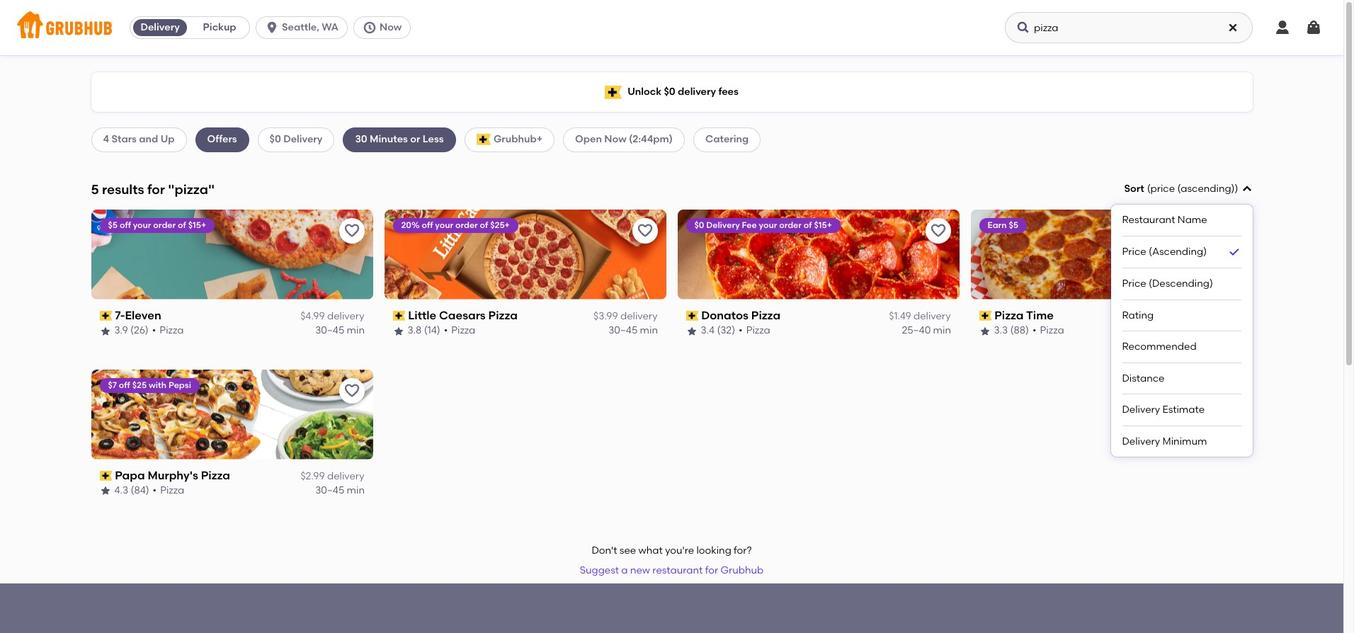Task type: describe. For each thing, give the bounding box(es) containing it.
2 $15+ from the left
[[814, 220, 833, 230]]

now inside button
[[380, 21, 402, 33]]

$5 off your order of $15+
[[108, 220, 206, 230]]

unlock $0 delivery fees
[[628, 86, 739, 98]]

5 results for "pizza"
[[91, 181, 215, 197]]

$2.99 delivery
[[301, 470, 365, 483]]

3.3
[[995, 325, 1008, 337]]

0 vertical spatial for
[[147, 181, 165, 197]]

restaurant name
[[1123, 214, 1208, 226]]

what
[[639, 545, 663, 557]]

pizza right donatos
[[752, 309, 781, 322]]

earn
[[988, 220, 1007, 230]]

(2:44pm)
[[629, 133, 673, 145]]

3.9
[[114, 325, 128, 337]]

suggest
[[580, 565, 619, 577]]

save this restaurant image for pizza time
[[1223, 222, 1240, 239]]

of for caesars
[[480, 220, 488, 230]]

delivery estimate
[[1123, 404, 1205, 416]]

time
[[1027, 309, 1054, 322]]

20% off your order of $25+
[[401, 220, 510, 230]]

estimate
[[1163, 404, 1205, 416]]

recommended
[[1123, 341, 1197, 353]]

pizza down donatos pizza
[[747, 325, 771, 337]]

25–40 for time
[[1195, 325, 1224, 337]]

3.9 (26)
[[114, 325, 149, 337]]

min for pizza time
[[1227, 325, 1245, 337]]

30–45 for 7-eleven
[[315, 325, 344, 337]]

4
[[103, 133, 109, 145]]

pizza down papa murphy's pizza
[[160, 485, 184, 497]]

• pizza for $2.99 delivery
[[153, 485, 184, 497]]

price for price (descending)
[[1123, 278, 1147, 290]]

name
[[1178, 214, 1208, 226]]

unlock
[[628, 86, 662, 98]]

murphy's
[[148, 469, 198, 482]]

papa
[[115, 469, 145, 482]]

7-eleven logo image
[[91, 210, 373, 300]]

of for eleven
[[178, 220, 186, 230]]

(14)
[[424, 325, 440, 337]]

suggest a new restaurant for grubhub button
[[574, 559, 770, 584]]

7-eleven
[[115, 309, 161, 322]]

little caesars pizza logo image
[[384, 210, 666, 300]]

save this restaurant button for $1.49 delivery
[[926, 218, 951, 244]]

(88)
[[1011, 325, 1030, 337]]

delivery for delivery estimate
[[1123, 404, 1161, 416]]

4.3
[[114, 485, 128, 497]]

restaurant
[[653, 565, 703, 577]]

little
[[408, 309, 437, 322]]

subscription pass image for little caesars pizza
[[393, 311, 405, 321]]

(32)
[[717, 325, 736, 337]]

distance
[[1123, 373, 1165, 385]]

subscription pass image for pizza time
[[980, 311, 992, 321]]

off for papa
[[119, 380, 130, 390]]

1 $5 from the left
[[108, 220, 118, 230]]

see
[[620, 545, 636, 557]]

30–45 min for little caesars pizza
[[608, 325, 658, 337]]

delivery left fees
[[678, 86, 716, 98]]

now inside 5 results for "pizza" main content
[[605, 133, 627, 145]]

pickup button
[[190, 16, 250, 39]]

2 $5 from the left
[[1009, 220, 1019, 230]]

star icon image for $2.99 delivery
[[100, 486, 111, 497]]

30–45 for papa murphy's pizza
[[315, 485, 344, 497]]

results
[[102, 181, 144, 197]]

delivery left 30
[[284, 133, 323, 145]]

(descending)
[[1149, 278, 1214, 290]]

• pizza for $4.99 delivery
[[152, 325, 184, 337]]

offers
[[207, 133, 237, 145]]

3 your from the left
[[759, 220, 778, 230]]

little caesars pizza
[[408, 309, 518, 322]]

(84)
[[131, 485, 149, 497]]

$0 for $0 delivery fee your order of $15+
[[695, 220, 705, 230]]

seattle, wa button
[[256, 16, 354, 39]]

min for $3.99 delivery
[[640, 325, 658, 337]]

eleven
[[125, 309, 161, 322]]

• for $1.49
[[739, 325, 743, 337]]

3.8
[[408, 325, 422, 337]]

now button
[[354, 16, 417, 39]]

star icon image for $3.99 delivery
[[393, 326, 404, 337]]

"pizza"
[[168, 181, 215, 197]]

fees
[[719, 86, 739, 98]]

save this restaurant button for pizza time
[[1219, 218, 1245, 244]]

pizza up 3.3 (88)
[[995, 309, 1024, 322]]

• for $3.99
[[444, 325, 448, 337]]

$4.99 delivery
[[301, 310, 365, 322]]

your for eleven
[[133, 220, 151, 230]]

donatos pizza
[[702, 309, 781, 322]]

with
[[149, 380, 167, 390]]

$7
[[108, 380, 117, 390]]

save this restaurant image for $3.99 delivery
[[637, 222, 654, 239]]

wa
[[322, 21, 339, 33]]

main navigation navigation
[[0, 0, 1344, 55]]

3.3 (88)
[[995, 325, 1030, 337]]

save this restaurant button for $2.99 delivery
[[339, 378, 365, 404]]

(ascending)
[[1178, 183, 1235, 195]]

save this restaurant button for $4.99 delivery
[[339, 218, 365, 244]]

new
[[631, 565, 651, 577]]

order for caesars
[[456, 220, 478, 230]]

donatos pizza logo image
[[678, 210, 960, 300]]

price
[[1151, 183, 1176, 195]]

$1.49
[[890, 310, 912, 322]]

(
[[1148, 183, 1151, 195]]

3.8 (14)
[[408, 325, 440, 337]]

papa murphy's pizza logo image
[[91, 370, 373, 460]]

25–40 for delivery
[[902, 325, 931, 337]]

sort ( price (ascending) )
[[1125, 183, 1239, 195]]

suggest a new restaurant for grubhub
[[580, 565, 764, 577]]

grubhub
[[721, 565, 764, 577]]

min for $1.49 delivery
[[933, 325, 951, 337]]

don't see what you're looking for?
[[592, 545, 752, 557]]

$2.99
[[301, 470, 325, 483]]

pizza time logo image
[[971, 210, 1253, 300]]

off for 7-
[[120, 220, 131, 230]]

grubhub+
[[494, 133, 543, 145]]

pizza time
[[995, 309, 1054, 322]]

svg image inside field
[[1242, 184, 1253, 195]]

$7 off $25 with pepsi
[[108, 380, 191, 390]]

• for $2.99
[[153, 485, 157, 497]]

20%
[[401, 220, 420, 230]]

open now (2:44pm)
[[575, 133, 673, 145]]



Task type: locate. For each thing, give the bounding box(es) containing it.
for right the results
[[147, 181, 165, 197]]

$0 delivery fee your order of $15+
[[695, 220, 833, 230]]

subscription pass image left papa
[[100, 471, 112, 481]]

30–45 min down the $4.99 delivery
[[315, 325, 365, 337]]

price down restaurant
[[1123, 246, 1147, 258]]

30–45 down the $4.99 delivery
[[315, 325, 344, 337]]

$0
[[664, 86, 676, 98], [270, 133, 281, 145], [695, 220, 705, 230]]

pizza right "(26)"
[[160, 325, 184, 337]]

subscription pass image for 7-eleven
[[100, 311, 112, 321]]

delivery for donatos pizza
[[914, 310, 951, 322]]

30–45 min down $2.99 delivery
[[315, 485, 365, 497]]

1 25–40 from the left
[[902, 325, 931, 337]]

your down 5 results for "pizza"
[[133, 220, 151, 230]]

and
[[139, 133, 158, 145]]

(ascending)
[[1149, 246, 1208, 258]]

list box
[[1123, 205, 1242, 457]]

• for $4.99
[[152, 325, 156, 337]]

2 of from the left
[[480, 220, 488, 230]]

grubhub plus flag logo image left grubhub+
[[477, 134, 491, 146]]

0 horizontal spatial your
[[133, 220, 151, 230]]

pepsi
[[169, 380, 191, 390]]

delivery for delivery minimum
[[1123, 436, 1161, 448]]

30
[[355, 133, 368, 145]]

2 your from the left
[[435, 220, 454, 230]]

0 horizontal spatial now
[[380, 21, 402, 33]]

$25+
[[491, 220, 510, 230]]

delivery inside button
[[141, 21, 180, 33]]

3.4 (32)
[[701, 325, 736, 337]]

• pizza down time
[[1033, 325, 1065, 337]]

subscription pass image left pizza time
[[980, 311, 992, 321]]

star icon image for $4.99 delivery
[[100, 326, 111, 337]]

1 price from the top
[[1123, 246, 1147, 258]]

earn $5
[[988, 220, 1019, 230]]

star icon image left 3.3
[[980, 326, 991, 337]]

minutes
[[370, 133, 408, 145]]

0 vertical spatial grubhub plus flag logo image
[[605, 85, 622, 99]]

1 vertical spatial price
[[1123, 278, 1147, 290]]

None field
[[1111, 182, 1253, 457]]

svg image inside now button
[[363, 21, 377, 35]]

check icon image
[[1228, 245, 1242, 259]]

price (descending)
[[1123, 278, 1214, 290]]

less
[[423, 133, 444, 145]]

2 25–40 from the left
[[1195, 325, 1224, 337]]

your
[[133, 220, 151, 230], [435, 220, 454, 230], [759, 220, 778, 230]]

30–45 min
[[315, 325, 365, 337], [608, 325, 658, 337], [315, 485, 365, 497]]

$4.99
[[301, 310, 325, 322]]

0 horizontal spatial 25–40
[[902, 325, 931, 337]]

delivery for delivery
[[141, 21, 180, 33]]

2 horizontal spatial $0
[[695, 220, 705, 230]]

delivery
[[678, 86, 716, 98], [327, 310, 365, 322], [621, 310, 658, 322], [914, 310, 951, 322], [327, 470, 365, 483]]

0 vertical spatial subscription pass image
[[100, 311, 112, 321]]

1 horizontal spatial subscription pass image
[[686, 311, 699, 321]]

30–45 min for papa murphy's pizza
[[315, 485, 365, 497]]

subscription pass image left donatos
[[686, 311, 699, 321]]

1 subscription pass image from the left
[[393, 311, 405, 321]]

star icon image for $1.49 delivery
[[686, 326, 698, 337]]

your right the fee
[[759, 220, 778, 230]]

)
[[1235, 183, 1239, 195]]

$15+
[[188, 220, 206, 230], [814, 220, 833, 230]]

now
[[380, 21, 402, 33], [605, 133, 627, 145]]

1 $15+ from the left
[[188, 220, 206, 230]]

$25
[[132, 380, 147, 390]]

0 horizontal spatial $15+
[[188, 220, 206, 230]]

3.4
[[701, 325, 715, 337]]

order right the fee
[[780, 220, 802, 230]]

off right $7
[[119, 380, 130, 390]]

1 vertical spatial for
[[706, 565, 719, 577]]

0 horizontal spatial $5
[[108, 220, 118, 230]]

2 price from the top
[[1123, 278, 1147, 290]]

sort
[[1125, 183, 1145, 195]]

your for caesars
[[435, 220, 454, 230]]

price for price (ascending)
[[1123, 246, 1147, 258]]

subscription pass image
[[100, 311, 112, 321], [100, 471, 112, 481]]

svg image inside seattle, wa button
[[265, 21, 279, 35]]

of down "pizza"
[[178, 220, 186, 230]]

star icon image left 3.8
[[393, 326, 404, 337]]

4 stars and up
[[103, 133, 175, 145]]

$0 delivery
[[270, 133, 323, 145]]

30–45 for little caesars pizza
[[608, 325, 638, 337]]

0 horizontal spatial order
[[153, 220, 176, 230]]

open
[[575, 133, 602, 145]]

save this restaurant image for $2.99 delivery
[[343, 382, 360, 399]]

2 25–40 min from the left
[[1195, 325, 1245, 337]]

5 results for "pizza" main content
[[0, 55, 1344, 633]]

none field containing sort
[[1111, 182, 1253, 457]]

(26)
[[130, 325, 149, 337]]

grubhub plus flag logo image for unlock $0 delivery fees
[[605, 85, 622, 99]]

delivery left pickup
[[141, 21, 180, 33]]

3 subscription pass image from the left
[[980, 311, 992, 321]]

pizza right caesars
[[489, 309, 518, 322]]

star icon image
[[100, 326, 111, 337], [393, 326, 404, 337], [686, 326, 698, 337], [980, 326, 991, 337], [100, 486, 111, 497]]

• right (88) on the right bottom of page
[[1033, 325, 1037, 337]]

delivery button
[[130, 16, 190, 39]]

list box inside field
[[1123, 205, 1242, 457]]

7-
[[115, 309, 125, 322]]

1 subscription pass image from the top
[[100, 311, 112, 321]]

25–40 min down (descending) on the right top of the page
[[1195, 325, 1245, 337]]

don't
[[592, 545, 618, 557]]

30–45 min down $3.99 delivery
[[608, 325, 658, 337]]

25–40 min for delivery
[[902, 325, 951, 337]]

1 vertical spatial subscription pass image
[[100, 471, 112, 481]]

• pizza right "(26)"
[[152, 325, 184, 337]]

delivery right $2.99
[[327, 470, 365, 483]]

delivery right the $1.49
[[914, 310, 951, 322]]

a
[[622, 565, 628, 577]]

price (ascending) option
[[1123, 237, 1242, 269]]

star icon image left "4.3"
[[100, 486, 111, 497]]

1 horizontal spatial 25–40
[[1195, 325, 1224, 337]]

1 vertical spatial now
[[605, 133, 627, 145]]

1 your from the left
[[133, 220, 151, 230]]

Search for food, convenience, alcohol... search field
[[1005, 12, 1254, 43]]

1 horizontal spatial your
[[435, 220, 454, 230]]

grubhub plus flag logo image
[[605, 85, 622, 99], [477, 134, 491, 146]]

1 horizontal spatial now
[[605, 133, 627, 145]]

0 horizontal spatial subscription pass image
[[393, 311, 405, 321]]

for down looking
[[706, 565, 719, 577]]

30–45
[[315, 325, 344, 337], [608, 325, 638, 337], [315, 485, 344, 497]]

now right the open
[[605, 133, 627, 145]]

$0 right unlock
[[664, 86, 676, 98]]

• right (32)
[[739, 325, 743, 337]]

delivery right $4.99
[[327, 310, 365, 322]]

2 horizontal spatial order
[[780, 220, 802, 230]]

star icon image left 3.4
[[686, 326, 698, 337]]

grubhub plus flag logo image for grubhub+
[[477, 134, 491, 146]]

grubhub plus flag logo image left unlock
[[605, 85, 622, 99]]

off
[[120, 220, 131, 230], [422, 220, 433, 230], [119, 380, 130, 390]]

• pizza down donatos pizza
[[739, 325, 771, 337]]

• pizza for $3.99 delivery
[[444, 325, 476, 337]]

$5 down the results
[[108, 220, 118, 230]]

delivery for little caesars pizza
[[621, 310, 658, 322]]

pizza time link
[[980, 308, 1245, 324]]

svg image
[[1275, 19, 1292, 36], [1306, 19, 1323, 36], [265, 21, 279, 35], [363, 21, 377, 35], [1017, 21, 1031, 35], [1228, 22, 1239, 33], [1242, 184, 1253, 195]]

subscription pass image for papa murphy's pizza
[[100, 471, 112, 481]]

25–40 down $1.49 delivery
[[902, 325, 931, 337]]

list box containing restaurant name
[[1123, 205, 1242, 457]]

1 horizontal spatial of
[[480, 220, 488, 230]]

30–45 min for 7-eleven
[[315, 325, 365, 337]]

1 horizontal spatial for
[[706, 565, 719, 577]]

save this restaurant image for $1.49 delivery
[[930, 222, 947, 239]]

papa murphy's pizza
[[115, 469, 230, 482]]

rating
[[1123, 309, 1154, 321]]

$0 for $0 delivery
[[270, 133, 281, 145]]

price (ascending)
[[1123, 246, 1208, 258]]

caesars
[[439, 309, 486, 322]]

delivery right $3.99
[[621, 310, 658, 322]]

star icon image for pizza time
[[980, 326, 991, 337]]

1 horizontal spatial order
[[456, 220, 478, 230]]

price inside the price (ascending) option
[[1123, 246, 1147, 258]]

$0 right offers
[[270, 133, 281, 145]]

subscription pass image for donatos pizza
[[686, 311, 699, 321]]

subscription pass image inside pizza time link
[[980, 311, 992, 321]]

25–40 min down $1.49 delivery
[[902, 325, 951, 337]]

• pizza down papa murphy's pizza
[[153, 485, 184, 497]]

save this restaurant image
[[343, 222, 360, 239], [637, 222, 654, 239], [930, 222, 947, 239], [1223, 222, 1240, 239], [343, 382, 360, 399]]

fee
[[742, 220, 757, 230]]

for?
[[734, 545, 752, 557]]

or
[[410, 133, 421, 145]]

seattle, wa
[[282, 21, 339, 33]]

delivery down delivery estimate on the bottom
[[1123, 436, 1161, 448]]

save this restaurant button
[[339, 218, 365, 244], [632, 218, 658, 244], [926, 218, 951, 244], [1219, 218, 1245, 244], [339, 378, 365, 404]]

star icon image left 3.9
[[100, 326, 111, 337]]

3 order from the left
[[780, 220, 802, 230]]

0 horizontal spatial $0
[[270, 133, 281, 145]]

pizza down little caesars pizza
[[451, 325, 476, 337]]

25–40 min for time
[[1195, 325, 1245, 337]]

your right 20%
[[435, 220, 454, 230]]

off down the results
[[120, 220, 131, 230]]

for
[[147, 181, 165, 197], [706, 565, 719, 577]]

save this restaurant image for $4.99 delivery
[[343, 222, 360, 239]]

1 vertical spatial grubhub plus flag logo image
[[477, 134, 491, 146]]

of right the fee
[[804, 220, 812, 230]]

stars
[[112, 133, 137, 145]]

1 order from the left
[[153, 220, 176, 230]]

0 vertical spatial now
[[380, 21, 402, 33]]

•
[[152, 325, 156, 337], [444, 325, 448, 337], [739, 325, 743, 337], [1033, 325, 1037, 337], [153, 485, 157, 497]]

$3.99
[[594, 310, 618, 322]]

save this restaurant button for $3.99 delivery
[[632, 218, 658, 244]]

pizza down time
[[1041, 325, 1065, 337]]

1 25–40 min from the left
[[902, 325, 951, 337]]

4.3 (84)
[[114, 485, 149, 497]]

order for eleven
[[153, 220, 176, 230]]

pizza
[[489, 309, 518, 322], [752, 309, 781, 322], [995, 309, 1024, 322], [160, 325, 184, 337], [451, 325, 476, 337], [747, 325, 771, 337], [1041, 325, 1065, 337], [201, 469, 230, 482], [160, 485, 184, 497]]

restaurant
[[1123, 214, 1176, 226]]

2 order from the left
[[456, 220, 478, 230]]

1 of from the left
[[178, 220, 186, 230]]

1 horizontal spatial $5
[[1009, 220, 1019, 230]]

1 horizontal spatial $0
[[664, 86, 676, 98]]

off for little
[[422, 220, 433, 230]]

2 subscription pass image from the left
[[686, 311, 699, 321]]

seattle,
[[282, 21, 319, 33]]

delivery
[[141, 21, 180, 33], [284, 133, 323, 145], [707, 220, 740, 230], [1123, 404, 1161, 416], [1123, 436, 1161, 448]]

• right (84)
[[153, 485, 157, 497]]

subscription pass image
[[393, 311, 405, 321], [686, 311, 699, 321], [980, 311, 992, 321]]

now right wa
[[380, 21, 402, 33]]

• pizza for pizza time
[[1033, 325, 1065, 337]]

• right "(26)"
[[152, 325, 156, 337]]

you're
[[665, 545, 695, 557]]

delivery left the fee
[[707, 220, 740, 230]]

25–40
[[902, 325, 931, 337], [1195, 325, 1224, 337]]

pizza right murphy's
[[201, 469, 230, 482]]

2 horizontal spatial your
[[759, 220, 778, 230]]

delivery for 7-eleven
[[327, 310, 365, 322]]

donatos
[[702, 309, 749, 322]]

1 horizontal spatial 25–40 min
[[1195, 325, 1245, 337]]

pickup
[[203, 21, 236, 33]]

none field inside 5 results for "pizza" main content
[[1111, 182, 1253, 457]]

2 horizontal spatial of
[[804, 220, 812, 230]]

min for $4.99 delivery
[[347, 325, 365, 337]]

• pizza down caesars
[[444, 325, 476, 337]]

1 horizontal spatial $15+
[[814, 220, 833, 230]]

catering
[[706, 133, 749, 145]]

• pizza
[[152, 325, 184, 337], [444, 325, 476, 337], [739, 325, 771, 337], [1033, 325, 1065, 337], [153, 485, 184, 497]]

30–45 down $2.99 delivery
[[315, 485, 344, 497]]

2 vertical spatial $0
[[695, 220, 705, 230]]

for inside suggest a new restaurant for grubhub button
[[706, 565, 719, 577]]

25–40 up recommended
[[1195, 325, 1224, 337]]

2 horizontal spatial subscription pass image
[[980, 311, 992, 321]]

$3.99 delivery
[[594, 310, 658, 322]]

order down 5 results for "pizza"
[[153, 220, 176, 230]]

of
[[178, 220, 186, 230], [480, 220, 488, 230], [804, 220, 812, 230]]

0 horizontal spatial of
[[178, 220, 186, 230]]

1 horizontal spatial grubhub plus flag logo image
[[605, 85, 622, 99]]

of left $25+
[[480, 220, 488, 230]]

off right 20%
[[422, 220, 433, 230]]

delivery down distance
[[1123, 404, 1161, 416]]

price
[[1123, 246, 1147, 258], [1123, 278, 1147, 290]]

0 horizontal spatial grubhub plus flag logo image
[[477, 134, 491, 146]]

• pizza for $1.49 delivery
[[739, 325, 771, 337]]

1 vertical spatial $0
[[270, 133, 281, 145]]

looking
[[697, 545, 732, 557]]

subscription pass image left 7-
[[100, 311, 112, 321]]

• for pizza
[[1033, 325, 1037, 337]]

25–40 min
[[902, 325, 951, 337], [1195, 325, 1245, 337]]

0 horizontal spatial for
[[147, 181, 165, 197]]

$5 right earn
[[1009, 220, 1019, 230]]

5
[[91, 181, 99, 197]]

0 vertical spatial $0
[[664, 86, 676, 98]]

price up rating
[[1123, 278, 1147, 290]]

min for $2.99 delivery
[[347, 485, 365, 497]]

0 horizontal spatial 25–40 min
[[902, 325, 951, 337]]

30–45 down $3.99 delivery
[[608, 325, 638, 337]]

$0 left the fee
[[695, 220, 705, 230]]

delivery for papa murphy's pizza
[[327, 470, 365, 483]]

• right (14)
[[444, 325, 448, 337]]

subscription pass image left 'little'
[[393, 311, 405, 321]]

min
[[347, 325, 365, 337], [640, 325, 658, 337], [933, 325, 951, 337], [1227, 325, 1245, 337], [347, 485, 365, 497]]

2 subscription pass image from the top
[[100, 471, 112, 481]]

3 of from the left
[[804, 220, 812, 230]]

0 vertical spatial price
[[1123, 246, 1147, 258]]

order left $25+
[[456, 220, 478, 230]]



Task type: vqa. For each thing, say whether or not it's contained in the screenshot.
second Price from the bottom of the list box containing Restaurant Name
yes



